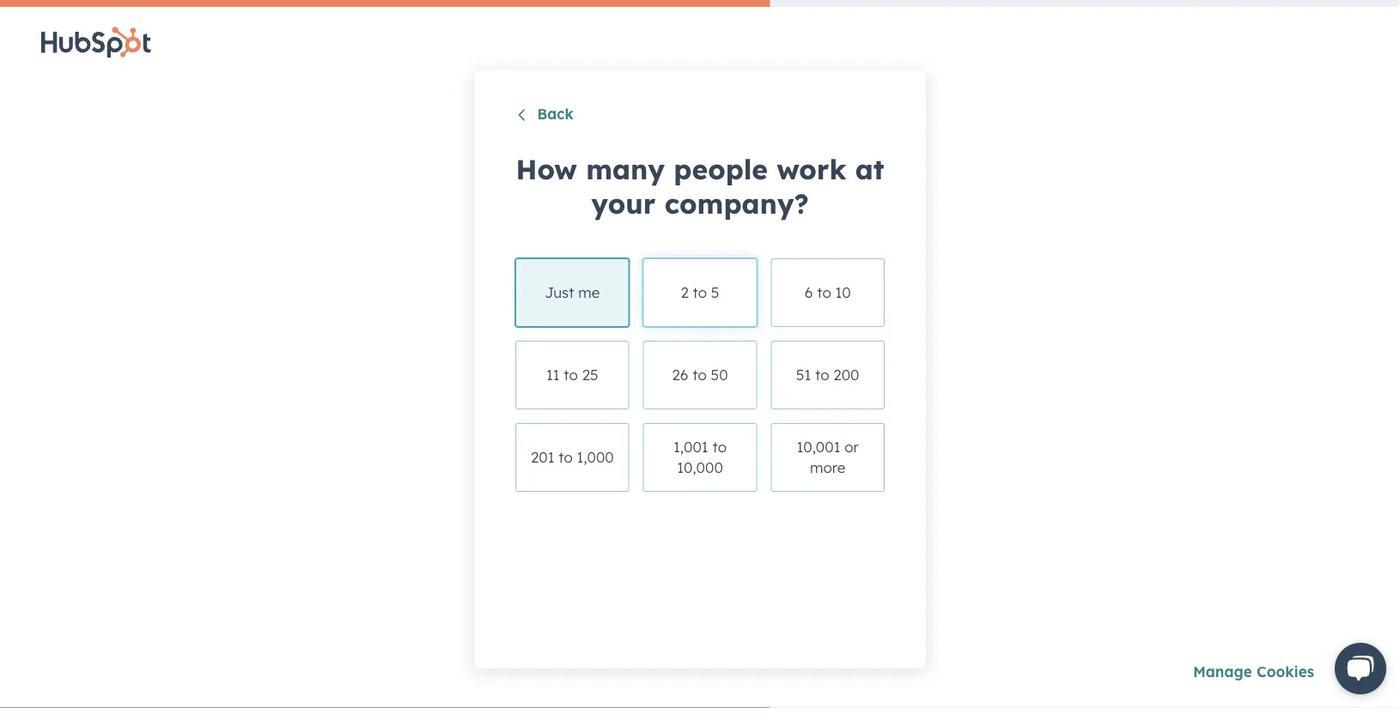 Task type: locate. For each thing, give the bounding box(es) containing it.
to for 10
[[817, 284, 831, 303]]

to for 200
[[815, 367, 829, 385]]

to inside 1,001 to 10,000
[[712, 439, 727, 457]]

to up 10,000 at the bottom
[[712, 439, 727, 457]]

to right 201
[[559, 449, 573, 468]]

to right 11 at the left bottom of the page
[[564, 367, 578, 385]]

10,000
[[677, 459, 723, 478]]

to for 1,000
[[559, 449, 573, 468]]

to right 26
[[693, 367, 707, 385]]

1,000
[[577, 449, 614, 468]]

26 to 50
[[672, 367, 728, 385]]

to right 51
[[815, 367, 829, 385]]

1,001 to 10,000 checkbox
[[643, 424, 757, 493]]

11
[[546, 367, 560, 385]]

company?
[[665, 187, 809, 221]]

11 to 25 checkbox
[[515, 342, 629, 410]]

or
[[845, 439, 859, 457]]

25
[[582, 367, 598, 385]]

to right 2
[[693, 284, 707, 303]]

10
[[835, 284, 851, 303]]

your
[[591, 187, 656, 221]]

step 6 of 10 progress bar
[[0, 0, 770, 7]]

201 to 1,000
[[531, 449, 614, 468]]

how many people work at your company?
[[516, 153, 884, 221]]

to right 6
[[817, 284, 831, 303]]

manage cookies
[[1193, 663, 1314, 682]]

26
[[672, 367, 688, 385]]

2 to 5
[[681, 284, 719, 303]]

51 to 200 checkbox
[[771, 342, 885, 410]]

11 to 25
[[546, 367, 598, 385]]

to inside option
[[817, 284, 831, 303]]

51 to 200
[[796, 367, 859, 385]]

hubspot image
[[41, 28, 151, 59]]

chat widget region
[[1314, 626, 1400, 709]]

me
[[578, 284, 600, 303]]

to
[[693, 284, 707, 303], [817, 284, 831, 303], [564, 367, 578, 385], [693, 367, 707, 385], [815, 367, 829, 385], [712, 439, 727, 457], [559, 449, 573, 468]]

many
[[586, 153, 665, 187]]

to for 10,000
[[712, 439, 727, 457]]

back
[[537, 106, 574, 124]]

cookies
[[1257, 663, 1314, 682]]



Task type: vqa. For each thing, say whether or not it's contained in the screenshot.
email inside the To make sure your email is delivered, we'll change your from address to tarashultz49.gmail.com@hubspotfree.net
no



Task type: describe. For each thing, give the bounding box(es) containing it.
Just me checkbox
[[515, 259, 629, 328]]

just
[[545, 284, 574, 303]]

to for 25
[[564, 367, 578, 385]]

at
[[855, 153, 884, 187]]

201
[[531, 449, 554, 468]]

10,001
[[797, 439, 841, 457]]

to for 5
[[693, 284, 707, 303]]

50
[[711, 367, 728, 385]]

manage
[[1193, 663, 1252, 682]]

to for 50
[[693, 367, 707, 385]]

1,001 to 10,000
[[673, 439, 727, 478]]

51
[[796, 367, 811, 385]]

10,001 or more checkbox
[[771, 424, 885, 493]]

1,001
[[673, 439, 708, 457]]

6 to 10 checkbox
[[771, 259, 885, 328]]

2 to 5 checkbox
[[643, 259, 757, 328]]

200
[[834, 367, 859, 385]]

how
[[516, 153, 577, 187]]

26 to 50 checkbox
[[643, 342, 757, 410]]

people
[[674, 153, 768, 187]]

6 to 10
[[805, 284, 851, 303]]

manage cookies link
[[1193, 663, 1314, 682]]

just me
[[545, 284, 600, 303]]

5
[[711, 284, 719, 303]]

6
[[805, 284, 813, 303]]

201 to 1,000 checkbox
[[515, 424, 629, 493]]

2
[[681, 284, 689, 303]]

work
[[777, 153, 847, 187]]

more
[[810, 459, 846, 478]]

back button
[[515, 106, 574, 127]]

10,001 or more
[[797, 439, 859, 478]]



